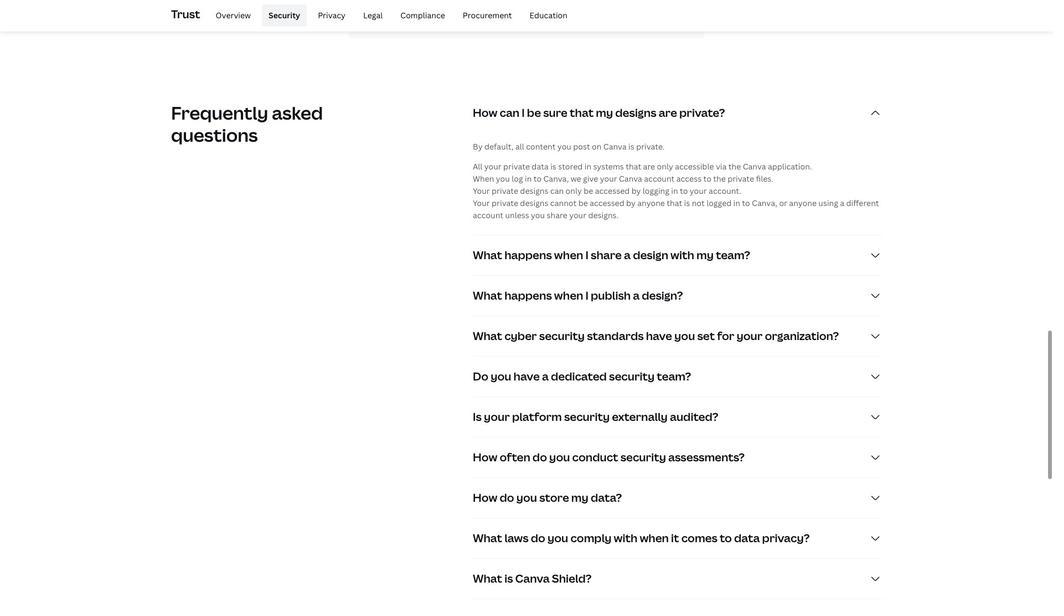 Task type: vqa. For each thing, say whether or not it's contained in the screenshot.
'Shield?'
yes



Task type: locate. For each thing, give the bounding box(es) containing it.
0 horizontal spatial data
[[476, 4, 492, 15]]

you left comply
[[548, 531, 569, 546]]

designs down log
[[520, 186, 549, 196]]

designs
[[616, 105, 657, 120], [520, 186, 549, 196], [520, 198, 549, 208]]

the right via
[[729, 161, 741, 172]]

private up log
[[504, 161, 530, 172]]

with right comply
[[614, 531, 638, 546]]

accessed up designs.
[[590, 198, 625, 208]]

be down give
[[584, 186, 594, 196]]

1 vertical spatial your
[[473, 198, 490, 208]]

what happens when i share a design with my team? button
[[473, 235, 883, 275]]

have inside "dropdown button"
[[646, 328, 673, 343]]

to down "accessible"
[[704, 173, 712, 184]]

you right do
[[491, 369, 512, 384]]

your right the set
[[737, 328, 763, 343]]

designs up private.
[[616, 105, 657, 120]]

2 your from the top
[[473, 198, 490, 208]]

2 vertical spatial designs
[[520, 198, 549, 208]]

laws
[[505, 531, 529, 546]]

application.
[[768, 161, 813, 172]]

1 horizontal spatial have
[[646, 328, 673, 343]]

security right "cyber" on the bottom of the page
[[540, 328, 585, 343]]

be right cannot
[[579, 198, 588, 208]]

what laws do you comply with when it comes to data privacy? button
[[473, 518, 883, 558]]

canva, left or
[[752, 198, 778, 208]]

by
[[632, 186, 641, 196], [627, 198, 636, 208]]

0 vertical spatial the
[[729, 161, 741, 172]]

i left the "sure"
[[522, 105, 525, 120]]

for right the set
[[718, 328, 735, 343]]

what happens when i publish a design? button
[[473, 276, 883, 316]]

0 vertical spatial share
[[547, 210, 568, 220]]

is your platform security externally audited? button
[[473, 397, 883, 437]]

team? inside what happens when i share a design with my team? dropdown button
[[716, 248, 751, 263]]

logged
[[707, 198, 732, 208]]

1 vertical spatial data
[[532, 161, 549, 172]]

2 vertical spatial do
[[531, 531, 546, 546]]

0 vertical spatial be
[[527, 105, 541, 120]]

my right store
[[572, 490, 589, 505]]

overview
[[216, 10, 251, 20]]

how often do you conduct security assessments? button
[[473, 438, 883, 477]]

dedicated
[[551, 369, 607, 384]]

what for what laws do you comply with when it comes to data privacy?
[[473, 531, 503, 546]]

0 vertical spatial are
[[659, 105, 678, 120]]

you left post
[[558, 141, 572, 152]]

to right log
[[534, 173, 542, 184]]

1 vertical spatial accessed
[[590, 198, 625, 208]]

your right is
[[484, 409, 510, 424]]

data?
[[591, 490, 622, 505]]

1 vertical spatial are
[[644, 161, 656, 172]]

0 horizontal spatial with
[[614, 531, 638, 546]]

are left private?
[[659, 105, 678, 120]]

1 vertical spatial for
[[718, 328, 735, 343]]

1 horizontal spatial my
[[596, 105, 613, 120]]

how inside dropdown button
[[473, 105, 498, 120]]

0 vertical spatial your
[[473, 186, 490, 196]]

what inside "dropdown button"
[[473, 328, 503, 343]]

canva
[[604, 141, 627, 152], [743, 161, 767, 172], [619, 173, 643, 184], [516, 571, 550, 586]]

how can i be sure that my designs are private?
[[473, 105, 725, 120]]

organization?
[[765, 328, 840, 343]]

do for often
[[533, 450, 547, 465]]

a inside dropdown button
[[633, 288, 640, 303]]

what for what happens when i share a design with my team?
[[473, 248, 503, 263]]

frequently asked questions
[[171, 101, 323, 147]]

1 horizontal spatial only
[[657, 161, 674, 172]]

is
[[473, 409, 482, 424]]

1 horizontal spatial share
[[591, 248, 622, 263]]

1 how from the top
[[473, 105, 498, 120]]

2 vertical spatial that
[[667, 198, 683, 208]]

1 what from the top
[[473, 248, 503, 263]]

1 vertical spatial can
[[551, 186, 564, 196]]

your
[[457, 4, 474, 15], [485, 161, 502, 172], [600, 173, 618, 184], [690, 186, 707, 196], [570, 210, 587, 220], [737, 328, 763, 343], [484, 409, 510, 424]]

my up "on"
[[596, 105, 613, 120]]

what inside dropdown button
[[473, 248, 503, 263]]

0 horizontal spatial can
[[500, 105, 520, 120]]

anyone down logging
[[638, 198, 665, 208]]

design
[[633, 248, 669, 263]]

what for what is canva shield?
[[473, 571, 503, 586]]

in right log
[[525, 173, 532, 184]]

privacy link
[[311, 4, 352, 27]]

to right comes
[[720, 531, 732, 546]]

a right using
[[841, 198, 845, 208]]

0 vertical spatial happens
[[505, 248, 552, 263]]

designs up unless
[[520, 198, 549, 208]]

questions
[[171, 123, 258, 147]]

private down log
[[492, 186, 519, 196]]

managing
[[419, 4, 455, 15]]

account left unless
[[473, 210, 504, 220]]

a
[[841, 198, 845, 208], [624, 248, 631, 263], [633, 288, 640, 303], [542, 369, 549, 384]]

designs inside dropdown button
[[616, 105, 657, 120]]

happens down unless
[[505, 248, 552, 263]]

a left 'dedicated'
[[542, 369, 549, 384]]

data right managing
[[476, 4, 492, 15]]

1 vertical spatial account
[[473, 210, 504, 220]]

1 vertical spatial do
[[500, 490, 515, 505]]

1 horizontal spatial team?
[[716, 248, 751, 263]]

1 horizontal spatial are
[[659, 105, 678, 120]]

2 horizontal spatial my
[[697, 248, 714, 263]]

1 vertical spatial team?
[[657, 369, 692, 384]]

publish
[[591, 288, 631, 303]]

happens inside dropdown button
[[505, 248, 552, 263]]

1 vertical spatial when
[[555, 288, 584, 303]]

comes
[[682, 531, 718, 546]]

a right publish
[[633, 288, 640, 303]]

0 vertical spatial when
[[555, 248, 584, 263]]

1 vertical spatial the
[[714, 173, 726, 184]]

1 vertical spatial happens
[[505, 288, 552, 303]]

your right managing
[[457, 4, 474, 15]]

when left publish
[[555, 288, 584, 303]]

anyone
[[638, 198, 665, 208], [790, 198, 817, 208]]

compliance
[[401, 10, 445, 20]]

when
[[555, 248, 584, 263], [555, 288, 584, 303], [640, 531, 669, 546]]

do right laws
[[531, 531, 546, 546]]

data
[[476, 4, 492, 15], [532, 161, 549, 172], [735, 531, 760, 546]]

1 horizontal spatial can
[[551, 186, 564, 196]]

0 horizontal spatial team?
[[657, 369, 692, 384]]

0 vertical spatial for
[[406, 4, 417, 15]]

0 horizontal spatial only
[[566, 186, 582, 196]]

i inside how can i be sure that my designs are private? dropdown button
[[522, 105, 525, 120]]

account up logging
[[644, 173, 675, 184]]

for
[[406, 4, 417, 15], [718, 328, 735, 343]]

0 vertical spatial accessed
[[595, 186, 630, 196]]

canva,
[[544, 173, 569, 184], [752, 198, 778, 208]]

0 vertical spatial how
[[473, 105, 498, 120]]

that down logging
[[667, 198, 683, 208]]

how for how do you store my data?
[[473, 490, 498, 505]]

be left the "sure"
[[527, 105, 541, 120]]

logging
[[643, 186, 670, 196]]

1 your from the top
[[473, 186, 490, 196]]

1 vertical spatial canva,
[[752, 198, 778, 208]]

2 horizontal spatial data
[[735, 531, 760, 546]]

my inside what happens when i share a design with my team? dropdown button
[[697, 248, 714, 263]]

have down design?
[[646, 328, 673, 343]]

0 horizontal spatial that
[[570, 105, 594, 120]]

how
[[473, 105, 498, 120], [473, 450, 498, 465], [473, 490, 498, 505]]

how do you store my data?
[[473, 490, 622, 505]]

2 how from the top
[[473, 450, 498, 465]]

happens inside dropdown button
[[505, 288, 552, 303]]

0 vertical spatial can
[[500, 105, 520, 120]]

0 vertical spatial team?
[[716, 248, 751, 263]]

team? down logged
[[716, 248, 751, 263]]

privacy?
[[763, 531, 810, 546]]

only down private.
[[657, 161, 674, 172]]

security
[[269, 10, 300, 20]]

have down "cyber" on the bottom of the page
[[514, 369, 540, 384]]

0 horizontal spatial have
[[514, 369, 540, 384]]

1 horizontal spatial for
[[718, 328, 735, 343]]

security down do you have a dedicated security team? at the bottom
[[565, 409, 610, 424]]

1 vertical spatial i
[[586, 248, 589, 263]]

i inside what happens when i publish a design? dropdown button
[[586, 288, 589, 303]]

i
[[522, 105, 525, 120], [586, 248, 589, 263], [586, 288, 589, 303]]

a inside all your private data is stored in systems that are only accessible via the canva application. when you log in to canva, we give your canva account access to the private files. your private designs can only be accessed by logging in to your account. your private designs cannot be accessed by anyone that is not logged in to canva, or anyone using a different account unless you share your designs.
[[841, 198, 845, 208]]

have
[[646, 328, 673, 343], [514, 369, 540, 384]]

2 vertical spatial my
[[572, 490, 589, 505]]

canva up 'files.'
[[743, 161, 767, 172]]

security up the externally
[[609, 369, 655, 384]]

do you have a dedicated security team? button
[[473, 357, 883, 397]]

3 how from the top
[[473, 490, 498, 505]]

for inside "dropdown button"
[[718, 328, 735, 343]]

1 vertical spatial how
[[473, 450, 498, 465]]

you right unless
[[531, 210, 545, 220]]

happens
[[505, 248, 552, 263], [505, 288, 552, 303]]

0 vertical spatial my
[[596, 105, 613, 120]]

i up what happens when i publish a design?
[[586, 248, 589, 263]]

sure
[[544, 105, 568, 120]]

do right often
[[533, 450, 547, 465]]

anyone right or
[[790, 198, 817, 208]]

1 horizontal spatial canva,
[[752, 198, 778, 208]]

0 vertical spatial have
[[646, 328, 673, 343]]

education
[[530, 10, 568, 20]]

1 vertical spatial my
[[697, 248, 714, 263]]

0 horizontal spatial are
[[644, 161, 656, 172]]

1 horizontal spatial data
[[532, 161, 549, 172]]

is
[[629, 141, 635, 152], [551, 161, 557, 172], [685, 198, 691, 208], [505, 571, 513, 586]]

1 vertical spatial only
[[566, 186, 582, 196]]

be
[[527, 105, 541, 120], [584, 186, 594, 196], [579, 198, 588, 208]]

in right logging
[[672, 186, 679, 196]]

2 anyone from the left
[[790, 198, 817, 208]]

0 vertical spatial only
[[657, 161, 674, 172]]

is left private.
[[629, 141, 635, 152]]

private up unless
[[492, 198, 519, 208]]

happens for what happens when i publish a design?
[[505, 288, 552, 303]]

0 horizontal spatial account
[[473, 210, 504, 220]]

guidelines for managing your data
[[365, 4, 492, 15]]

is down laws
[[505, 571, 513, 586]]

i inside what happens when i share a design with my team? dropdown button
[[586, 248, 589, 263]]

team? inside do you have a dedicated security team? 'dropdown button'
[[657, 369, 692, 384]]

2 vertical spatial i
[[586, 288, 589, 303]]

security inside "dropdown button"
[[540, 328, 585, 343]]

when
[[473, 173, 494, 184]]

post
[[574, 141, 590, 152]]

that
[[570, 105, 594, 120], [626, 161, 642, 172], [667, 198, 683, 208]]

when left the it
[[640, 531, 669, 546]]

share down designs.
[[591, 248, 622, 263]]

are down private.
[[644, 161, 656, 172]]

with inside what happens when i share a design with my team? dropdown button
[[671, 248, 695, 263]]

log
[[512, 173, 523, 184]]

share
[[547, 210, 568, 220], [591, 248, 622, 263]]

2 what from the top
[[473, 288, 503, 303]]

1 horizontal spatial with
[[671, 248, 695, 263]]

when inside dropdown button
[[555, 248, 584, 263]]

account
[[644, 173, 675, 184], [473, 210, 504, 220]]

security down the externally
[[621, 450, 666, 465]]

4 what from the top
[[473, 531, 503, 546]]

only down we at top right
[[566, 186, 582, 196]]

a left design at the top right of page
[[624, 248, 631, 263]]

do inside dropdown button
[[531, 531, 546, 546]]

0 vertical spatial data
[[476, 4, 492, 15]]

1 horizontal spatial account
[[644, 173, 675, 184]]

canva right "on"
[[604, 141, 627, 152]]

menu bar
[[205, 4, 575, 27]]

do you have a dedicated security team?
[[473, 369, 692, 384]]

often
[[500, 450, 531, 465]]

the down via
[[714, 173, 726, 184]]

0 vertical spatial that
[[570, 105, 594, 120]]

be inside how can i be sure that my designs are private? dropdown button
[[527, 105, 541, 120]]

to down access
[[680, 186, 688, 196]]

cannot
[[551, 198, 577, 208]]

0 horizontal spatial anyone
[[638, 198, 665, 208]]

my up what happens when i publish a design? dropdown button
[[697, 248, 714, 263]]

3 what from the top
[[473, 328, 503, 343]]

you left the set
[[675, 328, 696, 343]]

share down cannot
[[547, 210, 568, 220]]

team? down what cyber security standards have you set for your organization? "dropdown button"
[[657, 369, 692, 384]]

0 vertical spatial designs
[[616, 105, 657, 120]]

when up what happens when i publish a design?
[[555, 248, 584, 263]]

0 vertical spatial i
[[522, 105, 525, 120]]

1 horizontal spatial anyone
[[790, 198, 817, 208]]

that right the "sure"
[[570, 105, 594, 120]]

1 vertical spatial with
[[614, 531, 638, 546]]

do down often
[[500, 490, 515, 505]]

1 vertical spatial that
[[626, 161, 642, 172]]

0 horizontal spatial share
[[547, 210, 568, 220]]

canva, down stored
[[544, 173, 569, 184]]

a inside dropdown button
[[624, 248, 631, 263]]

only
[[657, 161, 674, 172], [566, 186, 582, 196]]

i left publish
[[586, 288, 589, 303]]

data left privacy?
[[735, 531, 760, 546]]

or
[[780, 198, 788, 208]]

0 vertical spatial with
[[671, 248, 695, 263]]

accessed down systems
[[595, 186, 630, 196]]

5 what from the top
[[473, 571, 503, 586]]

data down content
[[532, 161, 549, 172]]

0 horizontal spatial canva,
[[544, 173, 569, 184]]

0 vertical spatial canva,
[[544, 173, 569, 184]]

2 vertical spatial data
[[735, 531, 760, 546]]

1 vertical spatial share
[[591, 248, 622, 263]]

can up cannot
[[551, 186, 564, 196]]

with right design at the top right of page
[[671, 248, 695, 263]]

0 vertical spatial do
[[533, 450, 547, 465]]

1 vertical spatial have
[[514, 369, 540, 384]]

can up 'all'
[[500, 105, 520, 120]]

happens for what happens when i share a design with my team?
[[505, 248, 552, 263]]

your right all
[[485, 161, 502, 172]]

with
[[671, 248, 695, 263], [614, 531, 638, 546]]

for left managing
[[406, 4, 417, 15]]

2 vertical spatial how
[[473, 490, 498, 505]]

what for what happens when i publish a design?
[[473, 288, 503, 303]]

happens up "cyber" on the bottom of the page
[[505, 288, 552, 303]]

0 horizontal spatial my
[[572, 490, 589, 505]]

2 happens from the top
[[505, 288, 552, 303]]

how for how can i be sure that my designs are private?
[[473, 105, 498, 120]]

1 happens from the top
[[505, 248, 552, 263]]

canva left shield? at the right bottom of page
[[516, 571, 550, 586]]

that right systems
[[626, 161, 642, 172]]



Task type: describe. For each thing, give the bounding box(es) containing it.
using
[[819, 198, 839, 208]]

private up account.
[[728, 173, 755, 184]]

to right logged
[[743, 198, 751, 208]]

in down account.
[[734, 198, 741, 208]]

your up not
[[690, 186, 707, 196]]

audited?
[[670, 409, 719, 424]]

how do you store my data? button
[[473, 478, 883, 518]]

when for publish
[[555, 288, 584, 303]]

overview link
[[209, 4, 258, 27]]

what is canva shield? button
[[473, 559, 883, 599]]

what happens when i publish a design?
[[473, 288, 683, 303]]

accessible
[[676, 161, 714, 172]]

you inside 'dropdown button'
[[491, 369, 512, 384]]

your down cannot
[[570, 210, 587, 220]]

what is canva shield?
[[473, 571, 592, 586]]

standards
[[587, 328, 644, 343]]

all
[[516, 141, 525, 152]]

legal
[[363, 10, 383, 20]]

2 vertical spatial when
[[640, 531, 669, 546]]

is left not
[[685, 198, 691, 208]]

comply
[[571, 531, 612, 546]]

trust
[[171, 7, 200, 21]]

legal link
[[357, 4, 390, 27]]

by
[[473, 141, 483, 152]]

guidelines
[[365, 4, 404, 15]]

what laws do you comply with when it comes to data privacy?
[[473, 531, 810, 546]]

different
[[847, 198, 880, 208]]

by default, all content you post on canva is private.
[[473, 141, 665, 152]]

what cyber security standards have you set for your organization? button
[[473, 316, 883, 356]]

2 horizontal spatial that
[[667, 198, 683, 208]]

my inside how do you store my data? dropdown button
[[572, 490, 589, 505]]

conduct
[[573, 450, 619, 465]]

stored
[[559, 161, 583, 172]]

privacy
[[318, 10, 346, 20]]

security inside 'dropdown button'
[[609, 369, 655, 384]]

you inside "dropdown button"
[[675, 328, 696, 343]]

how can i be sure that my designs are private? button
[[473, 93, 883, 133]]

with inside the what laws do you comply with when it comes to data privacy? dropdown button
[[614, 531, 638, 546]]

it
[[672, 531, 680, 546]]

you left store
[[517, 490, 537, 505]]

is left stored
[[551, 161, 557, 172]]

when for share
[[555, 248, 584, 263]]

my inside how can i be sure that my designs are private? dropdown button
[[596, 105, 613, 120]]

all
[[473, 161, 483, 172]]

is your platform security externally audited?
[[473, 409, 719, 424]]

files.
[[757, 173, 774, 184]]

default,
[[485, 141, 514, 152]]

are inside all your private data is stored in systems that are only accessible via the canva application. when you log in to canva, we give your canva account access to the private files. your private designs can only be accessed by logging in to your account. your private designs cannot be accessed by anyone that is not logged in to canva, or anyone using a different account unless you share your designs.
[[644, 161, 656, 172]]

unless
[[506, 210, 530, 220]]

in up give
[[585, 161, 592, 172]]

not
[[692, 198, 705, 208]]

share inside all your private data is stored in systems that are only accessible via the canva application. when you log in to canva, we give your canva account access to the private files. your private designs can only be accessed by logging in to your account. your private designs cannot be accessed by anyone that is not logged in to canva, or anyone using a different account unless you share your designs.
[[547, 210, 568, 220]]

content
[[526, 141, 556, 152]]

your inside "dropdown button"
[[737, 328, 763, 343]]

your inside dropdown button
[[484, 409, 510, 424]]

shield?
[[552, 571, 592, 586]]

0 horizontal spatial the
[[714, 173, 726, 184]]

data inside dropdown button
[[735, 531, 760, 546]]

1 horizontal spatial that
[[626, 161, 642, 172]]

data inside all your private data is stored in systems that are only accessible via the canva application. when you log in to canva, we give your canva account access to the private files. your private designs can only be accessed by logging in to your account. your private designs cannot be accessed by anyone that is not logged in to canva, or anyone using a different account unless you share your designs.
[[532, 161, 549, 172]]

procurement link
[[456, 4, 519, 27]]

give
[[583, 173, 599, 184]]

designs.
[[589, 210, 619, 220]]

what happens when i share a design with my team?
[[473, 248, 751, 263]]

cyber
[[505, 328, 537, 343]]

can inside dropdown button
[[500, 105, 520, 120]]

have inside 'dropdown button'
[[514, 369, 540, 384]]

we
[[571, 173, 582, 184]]

private.
[[637, 141, 665, 152]]

compliance link
[[394, 4, 452, 27]]

canva inside dropdown button
[[516, 571, 550, 586]]

2 vertical spatial be
[[579, 198, 588, 208]]

how for how often do you conduct security assessments?
[[473, 450, 498, 465]]

is inside dropdown button
[[505, 571, 513, 586]]

menu bar containing overview
[[205, 4, 575, 27]]

1 vertical spatial designs
[[520, 186, 549, 196]]

design?
[[642, 288, 683, 303]]

you left conduct
[[550, 450, 570, 465]]

your down systems
[[600, 173, 618, 184]]

on
[[592, 141, 602, 152]]

1 vertical spatial by
[[627, 198, 636, 208]]

platform
[[512, 409, 562, 424]]

a inside 'dropdown button'
[[542, 369, 549, 384]]

what cyber security standards have you set for your organization?
[[473, 328, 840, 343]]

store
[[540, 490, 569, 505]]

that inside dropdown button
[[570, 105, 594, 120]]

0 horizontal spatial for
[[406, 4, 417, 15]]

access
[[677, 173, 702, 184]]

security link
[[262, 4, 307, 27]]

do
[[473, 369, 489, 384]]

do for laws
[[531, 531, 546, 546]]

i for share
[[586, 248, 589, 263]]

systems
[[594, 161, 624, 172]]

private?
[[680, 105, 725, 120]]

frequently
[[171, 101, 268, 125]]

via
[[716, 161, 727, 172]]

all your private data is stored in systems that are only accessible via the canva application. when you log in to canva, we give your canva account access to the private files. your private designs can only be accessed by logging in to your account. your private designs cannot be accessed by anyone that is not logged in to canva, or anyone using a different account unless you share your designs.
[[473, 161, 880, 220]]

1 vertical spatial be
[[584, 186, 594, 196]]

education link
[[523, 4, 575, 27]]

1 horizontal spatial the
[[729, 161, 741, 172]]

externally
[[612, 409, 668, 424]]

what for what cyber security standards have you set for your organization?
[[473, 328, 503, 343]]

procurement
[[463, 10, 512, 20]]

set
[[698, 328, 715, 343]]

share inside what happens when i share a design with my team? dropdown button
[[591, 248, 622, 263]]

you left log
[[496, 173, 510, 184]]

you inside dropdown button
[[548, 531, 569, 546]]

i for publish
[[586, 288, 589, 303]]

are inside dropdown button
[[659, 105, 678, 120]]

to inside dropdown button
[[720, 531, 732, 546]]

1 anyone from the left
[[638, 198, 665, 208]]

0 vertical spatial account
[[644, 173, 675, 184]]

can inside all your private data is stored in systems that are only accessible via the canva application. when you log in to canva, we give your canva account access to the private files. your private designs can only be accessed by logging in to your account. your private designs cannot be accessed by anyone that is not logged in to canva, or anyone using a different account unless you share your designs.
[[551, 186, 564, 196]]

0 vertical spatial by
[[632, 186, 641, 196]]

canva down systems
[[619, 173, 643, 184]]

asked
[[272, 101, 323, 125]]

assessments?
[[669, 450, 745, 465]]

account.
[[709, 186, 742, 196]]

guidelines for managing your data link
[[365, 4, 506, 15]]

how often do you conduct security assessments?
[[473, 450, 745, 465]]



